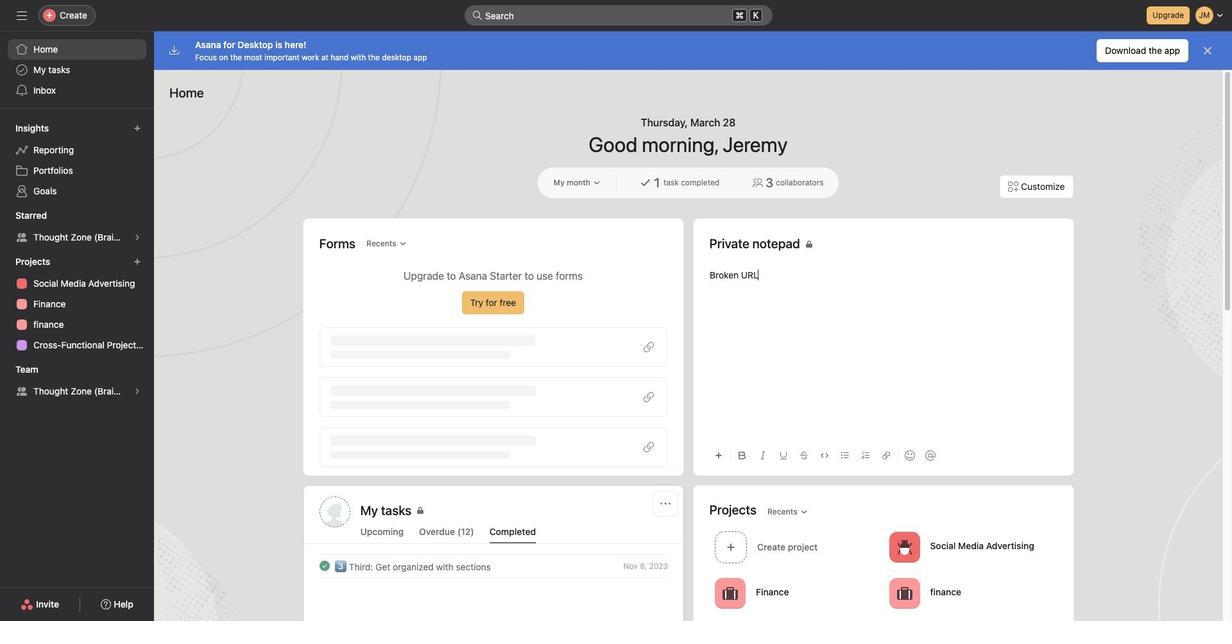Task type: locate. For each thing, give the bounding box(es) containing it.
prominent image
[[472, 10, 483, 21]]

toolbar
[[710, 441, 1058, 470]]

list item
[[710, 528, 884, 567], [304, 555, 683, 578]]

hide sidebar image
[[17, 10, 27, 21]]

bulleted list image
[[841, 452, 849, 460]]

2 see details, thought zone (brainstorm space) image from the top
[[134, 388, 141, 395]]

emoji image
[[905, 451, 915, 461]]

1 see details, thought zone (brainstorm space) image from the top
[[134, 234, 141, 241]]

dismiss image
[[1203, 46, 1213, 56]]

0 vertical spatial see details, thought zone (brainstorm space) image
[[134, 234, 141, 241]]

insights element
[[0, 117, 154, 204]]

starred element
[[0, 204, 154, 250]]

Completed checkbox
[[317, 558, 332, 574]]

briefcase image
[[723, 586, 738, 601]]

actions image
[[660, 499, 671, 509]]

strikethrough image
[[800, 452, 808, 460]]

see details, thought zone (brainstorm space) image inside teams element
[[134, 388, 141, 395]]

1 vertical spatial see details, thought zone (brainstorm space) image
[[134, 388, 141, 395]]

Search tasks, projects, and more text field
[[465, 5, 773, 26]]

see details, thought zone (brainstorm space) image inside starred element
[[134, 234, 141, 241]]

see details, thought zone (brainstorm space) image for teams element
[[134, 388, 141, 395]]

completed image
[[317, 558, 332, 574]]

code image
[[821, 452, 828, 460]]

add profile photo image
[[319, 497, 350, 528]]

link image
[[882, 452, 890, 460]]

see details, thought zone (brainstorm space) image
[[134, 234, 141, 241], [134, 388, 141, 395]]

None field
[[465, 5, 773, 26]]

new insights image
[[134, 125, 141, 132]]



Task type: vqa. For each thing, say whether or not it's contained in the screenshot.
the numbered list 'icon'
yes



Task type: describe. For each thing, give the bounding box(es) containing it.
briefcase image
[[897, 586, 912, 601]]

0 horizontal spatial list item
[[304, 555, 683, 578]]

at mention image
[[925, 451, 936, 461]]

see details, thought zone (brainstorm space) image for starred element
[[134, 234, 141, 241]]

new project or portfolio image
[[134, 258, 141, 266]]

insert an object image
[[715, 452, 723, 460]]

numbered list image
[[862, 452, 870, 460]]

teams element
[[0, 358, 154, 404]]

bold image
[[739, 452, 746, 460]]

bug image
[[897, 540, 912, 555]]

global element
[[0, 31, 154, 108]]

underline image
[[780, 452, 787, 460]]

italics image
[[759, 452, 767, 460]]

1 horizontal spatial list item
[[710, 528, 884, 567]]

projects element
[[0, 250, 154, 358]]



